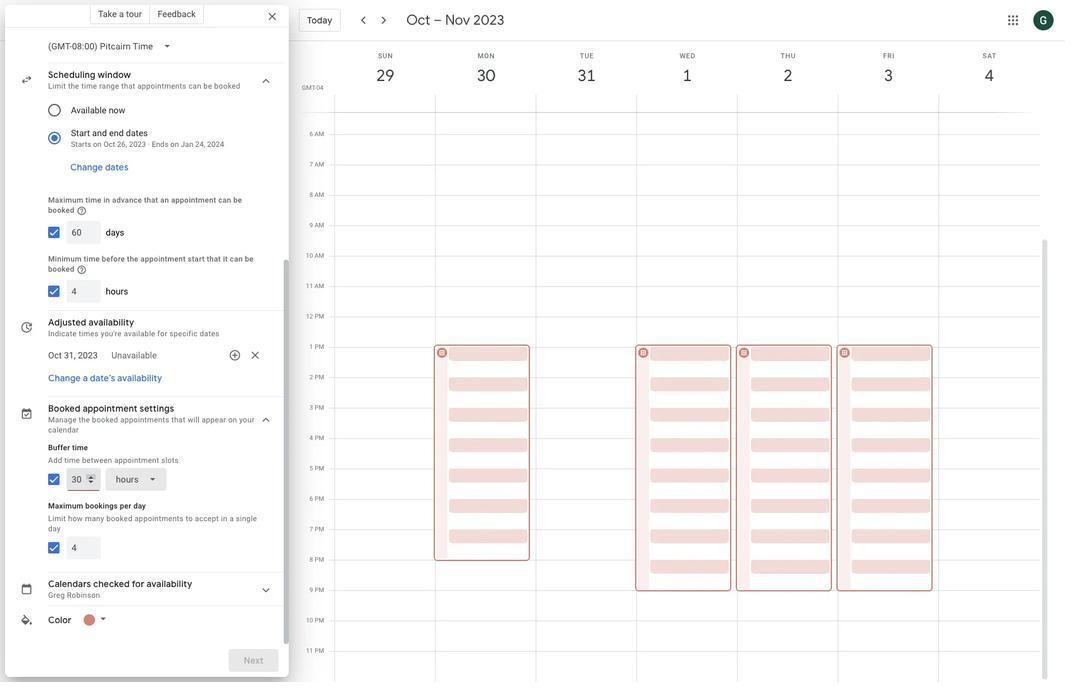 Task type: locate. For each thing, give the bounding box(es) containing it.
start
[[71, 128, 90, 138]]

am up 9 am
[[315, 191, 324, 198]]

1 vertical spatial 2
[[310, 374, 313, 381]]

0 vertical spatial for
[[157, 329, 168, 338]]

0 vertical spatial 9
[[310, 222, 313, 229]]

single
[[236, 514, 257, 523]]

maximum inside maximum time in advance that an appointment can be booked
[[48, 196, 83, 205]]

sun
[[378, 52, 393, 60]]

sat
[[983, 52, 997, 60]]

0 horizontal spatial on
[[93, 140, 102, 149]]

change for change a date's availability
[[48, 372, 81, 384]]

available now
[[71, 105, 125, 115]]

fri 3
[[884, 52, 895, 86]]

booked inside scheduling window limit the time range that appointments can be booked
[[214, 82, 241, 91]]

2 horizontal spatial on
[[228, 415, 237, 424]]

1 vertical spatial 11
[[306, 648, 313, 654]]

the inside scheduling window limit the time range that appointments can be booked
[[68, 82, 79, 91]]

2023
[[474, 11, 505, 29], [129, 140, 146, 149]]

2 vertical spatial appointments
[[135, 514, 184, 523]]

maximum bookings per day limit how many booked appointments to accept in a single day
[[48, 502, 257, 533]]

saturday, november 4 element
[[975, 61, 1005, 91]]

10 for 10 pm
[[306, 617, 313, 624]]

1 vertical spatial the
[[127, 255, 138, 263]]

maximum
[[48, 196, 83, 205], [48, 502, 83, 510]]

availability up 'you're' in the top of the page
[[89, 317, 134, 328]]

time inside maximum time in advance that an appointment can be booked
[[86, 196, 101, 205]]

limit left how
[[48, 514, 66, 523]]

2 vertical spatial dates
[[200, 329, 220, 338]]

2 column header
[[737, 41, 839, 112]]

1 horizontal spatial in
[[221, 514, 228, 523]]

per
[[120, 502, 131, 510]]

7 pm from the top
[[315, 495, 324, 502]]

1 vertical spatial a
[[83, 372, 88, 384]]

day
[[133, 502, 146, 510], [48, 524, 61, 533]]

5 pm from the top
[[315, 435, 324, 442]]

availability inside "button"
[[117, 372, 162, 384]]

0 vertical spatial 10
[[306, 252, 313, 259]]

1 vertical spatial in
[[221, 514, 228, 523]]

on down and
[[93, 140, 102, 149]]

on inside booked appointment settings manage the booked appointments that will appear on your calendar
[[228, 415, 237, 424]]

pm up 2 pm
[[315, 343, 324, 350]]

0 vertical spatial 6
[[310, 131, 313, 137]]

maximum up maximum days in advance that an appointment can be booked number field
[[48, 196, 83, 205]]

a left date's
[[83, 372, 88, 384]]

pm down 2 pm
[[315, 404, 324, 411]]

1 pm from the top
[[315, 313, 324, 320]]

4 up 5
[[310, 435, 313, 442]]

am
[[315, 131, 324, 137], [315, 161, 324, 168], [315, 191, 324, 198], [315, 222, 324, 229], [315, 252, 324, 259], [315, 283, 324, 290]]

a left single at the bottom of page
[[230, 514, 234, 523]]

change a date's availability
[[48, 372, 162, 384]]

7 up 8 am
[[310, 161, 313, 168]]

limit inside maximum bookings per day limit how many booked appointments to accept in a single day
[[48, 514, 66, 523]]

1
[[682, 65, 691, 86], [310, 343, 313, 350]]

that inside maximum time in advance that an appointment can be booked
[[144, 196, 158, 205]]

for
[[157, 329, 168, 338], [132, 578, 144, 590]]

dates up 26,
[[126, 128, 148, 138]]

2 10 from the top
[[306, 617, 313, 624]]

0 vertical spatial 3
[[884, 65, 893, 86]]

oct left 26,
[[104, 140, 115, 149]]

1 7 from the top
[[310, 161, 313, 168]]

for inside adjusted availability indicate times you're available for specific dates
[[157, 329, 168, 338]]

2 vertical spatial be
[[245, 255, 254, 263]]

booked up the buffer time add time between appointment slots
[[92, 415, 118, 424]]

appointment left slots
[[114, 456, 159, 465]]

on
[[93, 140, 102, 149], [170, 140, 179, 149], [228, 415, 237, 424]]

1 horizontal spatial be
[[233, 196, 242, 205]]

change dates
[[70, 162, 129, 173]]

calendars checked for availability greg robinson
[[48, 578, 192, 600]]

0 vertical spatial in
[[104, 196, 110, 205]]

time left before
[[84, 255, 100, 263]]

4 pm
[[310, 435, 324, 442]]

the for time
[[127, 255, 138, 263]]

pm up 7 pm
[[315, 495, 324, 502]]

9 for 9 pm
[[310, 587, 313, 594]]

can inside the minimum time before the appointment start that it can be booked
[[230, 255, 243, 263]]

3 am from the top
[[315, 191, 324, 198]]

1 vertical spatial maximum
[[48, 502, 83, 510]]

booked up maximum days in advance that an appointment can be booked number field
[[48, 206, 75, 215]]

10 pm from the top
[[315, 587, 324, 594]]

a inside button
[[119, 9, 124, 19]]

in right accept
[[221, 514, 228, 523]]

1 horizontal spatial a
[[119, 9, 124, 19]]

2 vertical spatial availability
[[147, 578, 192, 590]]

can inside maximum time in advance that an appointment can be booked
[[218, 196, 231, 205]]

0 horizontal spatial 2023
[[129, 140, 146, 149]]

for right checked
[[132, 578, 144, 590]]

2 up 3 pm
[[310, 374, 313, 381]]

in left advance
[[104, 196, 110, 205]]

8 down 7 pm
[[310, 556, 313, 563]]

on left jan
[[170, 140, 179, 149]]

9 pm from the top
[[315, 556, 324, 563]]

the down scheduling
[[68, 82, 79, 91]]

calendars
[[48, 578, 91, 590]]

pm up 5 pm
[[315, 435, 324, 442]]

1 vertical spatial 3
[[310, 404, 313, 411]]

pm down 6 pm
[[315, 526, 324, 533]]

pm down "10 pm"
[[315, 648, 324, 654]]

1 vertical spatial 8
[[310, 556, 313, 563]]

start and end dates starts on oct 26, 2023 · ends on jan 24, 2024
[[71, 128, 224, 149]]

0 vertical spatial a
[[119, 9, 124, 19]]

that inside booked appointment settings manage the booked appointments that will appear on your calendar
[[172, 415, 186, 424]]

1 horizontal spatial on
[[170, 140, 179, 149]]

pm for 2 pm
[[315, 374, 324, 381]]

that left an
[[144, 196, 158, 205]]

change inside "button"
[[48, 372, 81, 384]]

am up 12 pm
[[315, 283, 324, 290]]

the
[[68, 82, 79, 91], [127, 255, 138, 263], [79, 415, 90, 424]]

pm for 12 pm
[[315, 313, 324, 320]]

appointment down change a date's availability "button"
[[83, 403, 137, 414]]

1 vertical spatial 7
[[310, 526, 313, 533]]

2 11 from the top
[[306, 648, 313, 654]]

the right before
[[127, 255, 138, 263]]

10 up the 11 pm
[[306, 617, 313, 624]]

6 pm
[[310, 495, 324, 502]]

can right it
[[230, 255, 243, 263]]

0 horizontal spatial a
[[83, 372, 88, 384]]

limit down scheduling
[[48, 82, 66, 91]]

now
[[109, 105, 125, 115]]

0 vertical spatial 8
[[310, 191, 313, 198]]

4 down sat at the right top
[[985, 65, 994, 86]]

0 horizontal spatial 2
[[310, 374, 313, 381]]

1 11 from the top
[[306, 283, 313, 290]]

booked down the per
[[106, 514, 133, 523]]

scheduling
[[48, 69, 96, 80]]

5 am from the top
[[315, 252, 324, 259]]

1 vertical spatial 2023
[[129, 140, 146, 149]]

0 vertical spatial maximum
[[48, 196, 83, 205]]

11 pm from the top
[[315, 617, 324, 624]]

appointments inside maximum bookings per day limit how many booked appointments to accept in a single day
[[135, 514, 184, 523]]

a inside "button"
[[83, 372, 88, 384]]

time down change dates
[[86, 196, 101, 205]]

0 vertical spatial the
[[68, 82, 79, 91]]

mon 30
[[476, 52, 495, 86]]

11 up 12
[[306, 283, 313, 290]]

2023 left ·
[[129, 140, 146, 149]]

3 column header
[[838, 41, 940, 112]]

time inside the minimum time before the appointment start that it can be booked
[[84, 255, 100, 263]]

1 down 12
[[310, 343, 313, 350]]

that left it
[[207, 255, 221, 263]]

appointments
[[137, 82, 187, 91], [120, 415, 169, 424], [135, 514, 184, 523]]

am up 8 am
[[315, 161, 324, 168]]

1 horizontal spatial 1
[[682, 65, 691, 86]]

2 down thu
[[783, 65, 792, 86]]

3 inside fri 3
[[884, 65, 893, 86]]

1 9 from the top
[[310, 222, 313, 229]]

7
[[310, 161, 313, 168], [310, 526, 313, 533]]

10 am
[[306, 252, 324, 259]]

2 maximum from the top
[[48, 502, 83, 510]]

0 vertical spatial change
[[70, 162, 103, 173]]

0 vertical spatial 4
[[985, 65, 994, 86]]

be
[[204, 82, 212, 91], [233, 196, 242, 205], [245, 255, 254, 263]]

1 horizontal spatial 2
[[783, 65, 792, 86]]

7 down 6 pm
[[310, 526, 313, 533]]

day up calendars
[[48, 524, 61, 533]]

am down 8 am
[[315, 222, 324, 229]]

between
[[82, 456, 112, 465]]

change down starts
[[70, 162, 103, 173]]

1 8 from the top
[[310, 191, 313, 198]]

availability for for
[[147, 578, 192, 590]]

4
[[985, 65, 994, 86], [310, 435, 313, 442]]

2 am from the top
[[315, 161, 324, 168]]

6 am from the top
[[315, 283, 324, 290]]

0 vertical spatial can
[[189, 82, 202, 91]]

availability right checked
[[147, 578, 192, 590]]

2023 right nov
[[474, 11, 505, 29]]

1 vertical spatial 4
[[310, 435, 313, 442]]

add
[[48, 456, 62, 465]]

11 for 11 pm
[[306, 648, 313, 654]]

11 am
[[306, 283, 324, 290]]

can for time
[[230, 255, 243, 263]]

many
[[85, 514, 104, 523]]

range
[[99, 82, 119, 91]]

1 vertical spatial day
[[48, 524, 61, 533]]

a left tour at the left of the page
[[119, 9, 124, 19]]

appointment left start
[[141, 255, 186, 263]]

before
[[102, 255, 125, 263]]

04
[[317, 84, 324, 91]]

8 am
[[310, 191, 324, 198]]

be inside the minimum time before the appointment start that it can be booked
[[245, 255, 254, 263]]

2 horizontal spatial a
[[230, 514, 234, 523]]

tue
[[580, 52, 594, 60]]

7 am
[[310, 161, 324, 168]]

1 vertical spatial 9
[[310, 587, 313, 594]]

can inside scheduling window limit the time range that appointments can be booked
[[189, 82, 202, 91]]

how
[[68, 514, 83, 523]]

30
[[476, 65, 495, 86]]

26,
[[117, 140, 127, 149]]

8 pm from the top
[[315, 526, 324, 533]]

0 vertical spatial 2023
[[474, 11, 505, 29]]

2 vertical spatial the
[[79, 415, 90, 424]]

3 down 2 pm
[[310, 404, 313, 411]]

am up 7 am
[[315, 131, 324, 137]]

a for take
[[119, 9, 124, 19]]

8 up 9 am
[[310, 191, 313, 198]]

hours
[[106, 286, 128, 296]]

booked down minimum
[[48, 265, 75, 274]]

end
[[109, 128, 124, 138]]

change inside button
[[70, 162, 103, 173]]

maximum inside maximum bookings per day limit how many booked appointments to accept in a single day
[[48, 502, 83, 510]]

1 horizontal spatial for
[[157, 329, 168, 338]]

option group
[[43, 96, 261, 152]]

8
[[310, 191, 313, 198], [310, 556, 313, 563]]

tuesday, october 31 element
[[572, 61, 602, 91]]

0 vertical spatial appointments
[[137, 82, 187, 91]]

change down date text field
[[48, 372, 81, 384]]

2 7 from the top
[[310, 526, 313, 533]]

color
[[48, 614, 72, 626]]

2
[[783, 65, 792, 86], [310, 374, 313, 381]]

6 for 6 am
[[310, 131, 313, 137]]

10 up 11 am
[[306, 252, 313, 259]]

1 horizontal spatial 4
[[985, 65, 994, 86]]

0 vertical spatial 1
[[682, 65, 691, 86]]

8 pm
[[310, 556, 324, 563]]

29
[[376, 65, 394, 86]]

1 vertical spatial appointments
[[120, 415, 169, 424]]

can down 2024
[[218, 196, 231, 205]]

available
[[71, 105, 107, 115]]

the inside the minimum time before the appointment start that it can be booked
[[127, 255, 138, 263]]

pm for 4 pm
[[315, 435, 324, 442]]

3
[[884, 65, 893, 86], [310, 404, 313, 411]]

pm right 5
[[315, 465, 324, 472]]

1 down wed
[[682, 65, 691, 86]]

1 horizontal spatial day
[[133, 502, 146, 510]]

that down window
[[121, 82, 135, 91]]

jan
[[181, 140, 193, 149]]

1 maximum from the top
[[48, 196, 83, 205]]

in inside maximum bookings per day limit how many booked appointments to accept in a single day
[[221, 514, 228, 523]]

for inside calendars checked for availability greg robinson
[[132, 578, 144, 590]]

1 vertical spatial 1
[[310, 343, 313, 350]]

limit
[[48, 82, 66, 91], [48, 514, 66, 523]]

1 horizontal spatial 3
[[884, 65, 893, 86]]

1 horizontal spatial 2023
[[474, 11, 505, 29]]

advance
[[112, 196, 142, 205]]

4 pm from the top
[[315, 404, 324, 411]]

1 am from the top
[[315, 131, 324, 137]]

pm down the "8 pm"
[[315, 587, 324, 594]]

0 horizontal spatial 3
[[310, 404, 313, 411]]

2 pm from the top
[[315, 343, 324, 350]]

the for window
[[68, 82, 79, 91]]

0 vertical spatial 11
[[306, 283, 313, 290]]

1 10 from the top
[[306, 252, 313, 259]]

oct left –
[[407, 11, 431, 29]]

buffer time add time between appointment slots
[[48, 443, 179, 465]]

1 vertical spatial availability
[[117, 372, 162, 384]]

pm right 12
[[315, 313, 324, 320]]

starts
[[71, 140, 91, 149]]

appointment right an
[[171, 196, 216, 205]]

can up 24,
[[189, 82, 202, 91]]

that
[[121, 82, 135, 91], [144, 196, 158, 205], [207, 255, 221, 263], [172, 415, 186, 424]]

2 9 from the top
[[310, 587, 313, 594]]

oct inside start and end dates starts on oct 26, 2023 · ends on jan 24, 2024
[[104, 140, 115, 149]]

1 vertical spatial 10
[[306, 617, 313, 624]]

1 column header
[[637, 41, 738, 112]]

4 am from the top
[[315, 222, 324, 229]]

9 up 10 am
[[310, 222, 313, 229]]

booked inside booked appointment settings manage the booked appointments that will appear on your calendar
[[92, 415, 118, 424]]

Maximum bookings per day number field
[[72, 536, 96, 559]]

6 pm from the top
[[315, 465, 324, 472]]

2 vertical spatial a
[[230, 514, 234, 523]]

it
[[223, 255, 228, 263]]

1 inside "wed 1"
[[682, 65, 691, 86]]

None field
[[43, 35, 181, 58], [106, 468, 167, 491], [43, 35, 181, 58], [106, 468, 167, 491]]

0 vertical spatial 7
[[310, 161, 313, 168]]

dates right specific
[[200, 329, 220, 338]]

0 vertical spatial dates
[[126, 128, 148, 138]]

pm for 7 pm
[[315, 526, 324, 533]]

on left your
[[228, 415, 237, 424]]

1 vertical spatial be
[[233, 196, 242, 205]]

1 vertical spatial oct
[[104, 140, 115, 149]]

1 vertical spatial limit
[[48, 514, 66, 523]]

0 vertical spatial be
[[204, 82, 212, 91]]

appointments down settings
[[120, 415, 169, 424]]

0 vertical spatial limit
[[48, 82, 66, 91]]

am for 11 am
[[315, 283, 324, 290]]

today
[[307, 15, 332, 26]]

time right buffer
[[72, 443, 88, 452]]

maximum for maximum time in advance that an appointment can be booked
[[48, 196, 83, 205]]

you're
[[101, 329, 122, 338]]

1 vertical spatial 6
[[310, 495, 313, 502]]

8 for 8 am
[[310, 191, 313, 198]]

a
[[119, 9, 124, 19], [83, 372, 88, 384], [230, 514, 234, 523]]

in
[[104, 196, 110, 205], [221, 514, 228, 523]]

grid containing 29
[[294, 41, 1050, 682]]

availability down unavailable
[[117, 372, 162, 384]]

booked inside maximum time in advance that an appointment can be booked
[[48, 206, 75, 215]]

be inside maximum time in advance that an appointment can be booked
[[233, 196, 242, 205]]

oct
[[407, 11, 431, 29], [104, 140, 115, 149]]

for left specific
[[157, 329, 168, 338]]

that left will at bottom
[[172, 415, 186, 424]]

0 vertical spatial 2
[[783, 65, 792, 86]]

2 limit from the top
[[48, 514, 66, 523]]

friday, november 3 element
[[875, 61, 904, 91]]

6 up 7 am
[[310, 131, 313, 137]]

booked appointment settings manage the booked appointments that will appear on your calendar
[[48, 403, 255, 434]]

0 horizontal spatial be
[[204, 82, 212, 91]]

0 horizontal spatial in
[[104, 196, 110, 205]]

appointments left to
[[135, 514, 184, 523]]

can
[[189, 82, 202, 91], [218, 196, 231, 205], [230, 255, 243, 263]]

1 vertical spatial dates
[[105, 162, 129, 173]]

2 6 from the top
[[310, 495, 313, 502]]

1 limit from the top
[[48, 82, 66, 91]]

grid
[[294, 41, 1050, 682]]

2 horizontal spatial be
[[245, 255, 254, 263]]

booked inside maximum bookings per day limit how many booked appointments to accept in a single day
[[106, 514, 133, 523]]

pm for 1 pm
[[315, 343, 324, 350]]

bookings
[[85, 502, 118, 510]]

the inside booked appointment settings manage the booked appointments that will appear on your calendar
[[79, 415, 90, 424]]

maximum up how
[[48, 502, 83, 510]]

pm down 9 pm
[[315, 617, 324, 624]]

availability inside calendars checked for availability greg robinson
[[147, 578, 192, 590]]

0 horizontal spatial oct
[[104, 140, 115, 149]]

9 up "10 pm"
[[310, 587, 313, 594]]

minimum time before the appointment start that it can be booked
[[48, 255, 254, 274]]

to
[[186, 514, 193, 523]]

pm up 3 pm
[[315, 374, 324, 381]]

am for 9 am
[[315, 222, 324, 229]]

availability for date's
[[117, 372, 162, 384]]

6 down 5
[[310, 495, 313, 502]]

0 horizontal spatial for
[[132, 578, 144, 590]]

time left range
[[81, 82, 97, 91]]

the right manage
[[79, 415, 90, 424]]

1 vertical spatial can
[[218, 196, 231, 205]]

0 vertical spatial availability
[[89, 317, 134, 328]]

dates down 26,
[[105, 162, 129, 173]]

12 pm from the top
[[315, 648, 324, 654]]

time for buffer
[[72, 443, 88, 452]]

2 8 from the top
[[310, 556, 313, 563]]

am for 10 am
[[315, 252, 324, 259]]

11 down "10 pm"
[[306, 648, 313, 654]]

booked inside the minimum time before the appointment start that it can be booked
[[48, 265, 75, 274]]

be inside scheduling window limit the time range that appointments can be booked
[[204, 82, 212, 91]]

10
[[306, 252, 313, 259], [306, 617, 313, 624]]

1 vertical spatial change
[[48, 372, 81, 384]]

1 vertical spatial for
[[132, 578, 144, 590]]

booked up 2024
[[214, 82, 241, 91]]

2 vertical spatial can
[[230, 255, 243, 263]]

0 vertical spatial oct
[[407, 11, 431, 29]]

appointments right range
[[137, 82, 187, 91]]

am down 9 am
[[315, 252, 324, 259]]

in inside maximum time in advance that an appointment can be booked
[[104, 196, 110, 205]]

1 6 from the top
[[310, 131, 313, 137]]

pm down 7 pm
[[315, 556, 324, 563]]

availability
[[89, 317, 134, 328], [117, 372, 162, 384], [147, 578, 192, 590]]

6
[[310, 131, 313, 137], [310, 495, 313, 502]]

0 horizontal spatial 1
[[310, 343, 313, 350]]

9 for 9 am
[[310, 222, 313, 229]]

3 down fri
[[884, 65, 893, 86]]

booked
[[214, 82, 241, 91], [48, 206, 75, 215], [48, 265, 75, 274], [92, 415, 118, 424], [106, 514, 133, 523]]

Buffer time number field
[[72, 468, 96, 491]]

3 pm from the top
[[315, 374, 324, 381]]

day right the per
[[133, 502, 146, 510]]

6 for 6 pm
[[310, 495, 313, 502]]



Task type: vqa. For each thing, say whether or not it's contained in the screenshot.
'availability' for date's
yes



Task type: describe. For each thing, give the bounding box(es) containing it.
a inside maximum bookings per day limit how many booked appointments to accept in a single day
[[230, 514, 234, 523]]

limit inside scheduling window limit the time range that appointments can be booked
[[48, 82, 66, 91]]

that inside the minimum time before the appointment start that it can be booked
[[207, 255, 221, 263]]

appointment inside booked appointment settings manage the booked appointments that will appear on your calendar
[[83, 403, 137, 414]]

wednesday, november 1 element
[[673, 61, 702, 91]]

dates inside button
[[105, 162, 129, 173]]

wed
[[680, 52, 696, 60]]

accept
[[195, 514, 219, 523]]

specific
[[170, 329, 198, 338]]

robinson
[[67, 591, 100, 600]]

appointments inside scheduling window limit the time range that appointments can be booked
[[137, 82, 187, 91]]

31
[[577, 65, 595, 86]]

time inside scheduling window limit the time range that appointments can be booked
[[81, 82, 97, 91]]

pm for 9 pm
[[315, 587, 324, 594]]

2024
[[207, 140, 224, 149]]

30 column header
[[435, 41, 537, 112]]

dates inside start and end dates starts on oct 26, 2023 · ends on jan 24, 2024
[[126, 128, 148, 138]]

be for time
[[245, 255, 254, 263]]

appointment inside maximum time in advance that an appointment can be booked
[[171, 196, 216, 205]]

pm for 10 pm
[[315, 617, 324, 624]]

checked
[[93, 578, 130, 590]]

sun 29
[[376, 52, 394, 86]]

2023 inside start and end dates starts on oct 26, 2023 · ends on jan 24, 2024
[[129, 140, 146, 149]]

1 pm
[[310, 343, 324, 350]]

take a tour
[[98, 9, 142, 19]]

0 vertical spatial day
[[133, 502, 146, 510]]

time right add
[[64, 456, 80, 465]]

buffer
[[48, 443, 70, 452]]

slots
[[161, 456, 179, 465]]

29 column header
[[335, 41, 436, 112]]

dates inside adjusted availability indicate times you're available for specific dates
[[200, 329, 220, 338]]

tour
[[126, 9, 142, 19]]

3 pm
[[310, 404, 324, 411]]

4 inside sat 4
[[985, 65, 994, 86]]

thu 2
[[781, 52, 796, 86]]

appointment inside the minimum time before the appointment start that it can be booked
[[141, 255, 186, 263]]

take a tour button
[[90, 4, 150, 24]]

5 pm
[[310, 465, 324, 472]]

pm for 8 pm
[[315, 556, 324, 563]]

pm for 6 pm
[[315, 495, 324, 502]]

11 pm
[[306, 648, 324, 654]]

0 horizontal spatial 4
[[310, 435, 313, 442]]

pm for 11 pm
[[315, 648, 324, 654]]

minimum
[[48, 255, 82, 263]]

settings
[[140, 403, 174, 414]]

fri
[[884, 52, 895, 60]]

adjusted
[[48, 317, 86, 328]]

gmt-04
[[302, 84, 324, 91]]

–
[[434, 11, 442, 29]]

that inside scheduling window limit the time range that appointments can be booked
[[121, 82, 135, 91]]

9 am
[[310, 222, 324, 229]]

oct – nov 2023
[[407, 11, 505, 29]]

availability inside adjusted availability indicate times you're available for specific dates
[[89, 317, 134, 328]]

nov
[[445, 11, 470, 29]]

12
[[306, 313, 313, 320]]

7 for 7 am
[[310, 161, 313, 168]]

indicate
[[48, 329, 77, 338]]

maximum for maximum bookings per day limit how many booked appointments to accept in a single day
[[48, 502, 83, 510]]

Minimum amount of hours before the start of the appointment that it can be booked number field
[[72, 280, 96, 303]]

10 for 10 am
[[306, 252, 313, 259]]

appointments inside booked appointment settings manage the booked appointments that will appear on your calendar
[[120, 415, 169, 424]]

maximum time in advance that an appointment can be booked
[[48, 196, 242, 215]]

appointment inside the buffer time add time between appointment slots
[[114, 456, 159, 465]]

unavailable
[[112, 350, 157, 360]]

date's
[[90, 372, 115, 384]]

9 pm
[[310, 587, 324, 594]]

2 pm
[[310, 374, 324, 381]]

1 horizontal spatial oct
[[407, 11, 431, 29]]

appear
[[202, 415, 226, 424]]

11 for 11 am
[[306, 283, 313, 290]]

booked
[[48, 403, 81, 414]]

change for change dates
[[70, 162, 103, 173]]

0 horizontal spatial day
[[48, 524, 61, 533]]

5
[[310, 465, 313, 472]]

times
[[79, 329, 99, 338]]

am for 6 am
[[315, 131, 324, 137]]

take
[[98, 9, 117, 19]]

·
[[148, 140, 150, 149]]

and
[[92, 128, 107, 138]]

Maximum days in advance that an appointment can be booked number field
[[72, 221, 96, 244]]

tue 31
[[577, 52, 595, 86]]

days
[[106, 227, 124, 237]]

today button
[[299, 5, 341, 35]]

window
[[98, 69, 131, 80]]

greg
[[48, 591, 65, 600]]

time for minimum
[[84, 255, 100, 263]]

thursday, november 2 element
[[774, 61, 803, 91]]

option group containing available now
[[43, 96, 261, 152]]

a for change
[[83, 372, 88, 384]]

6 am
[[310, 131, 324, 137]]

feedback
[[158, 9, 196, 19]]

scheduling window limit the time range that appointments can be booked
[[48, 69, 241, 91]]

31 column header
[[536, 41, 637, 112]]

ends
[[152, 140, 169, 149]]

can for window
[[189, 82, 202, 91]]

your
[[239, 415, 255, 424]]

be for window
[[204, 82, 212, 91]]

change a date's availability button
[[43, 367, 167, 389]]

thu
[[781, 52, 796, 60]]

gmt-
[[302, 84, 317, 91]]

am for 7 am
[[315, 161, 324, 168]]

7 pm
[[310, 526, 324, 533]]

2 inside thu 2
[[783, 65, 792, 86]]

7 for 7 pm
[[310, 526, 313, 533]]

am for 8 am
[[315, 191, 324, 198]]

pm for 3 pm
[[315, 404, 324, 411]]

manage
[[48, 415, 77, 424]]

start
[[188, 255, 205, 263]]

available
[[124, 329, 155, 338]]

calendar
[[48, 426, 79, 434]]

10 pm
[[306, 617, 324, 624]]

time for maximum
[[86, 196, 101, 205]]

change dates button
[[65, 152, 134, 182]]

12 pm
[[306, 313, 324, 320]]

Date text field
[[48, 348, 98, 363]]

8 for 8 pm
[[310, 556, 313, 563]]

monday, october 30 element
[[472, 61, 501, 91]]

4 column header
[[939, 41, 1040, 112]]

adjusted availability indicate times you're available for specific dates
[[48, 317, 220, 338]]

sunday, october 29 element
[[371, 61, 400, 91]]

pm for 5 pm
[[315, 465, 324, 472]]

feedback button
[[150, 4, 204, 24]]



